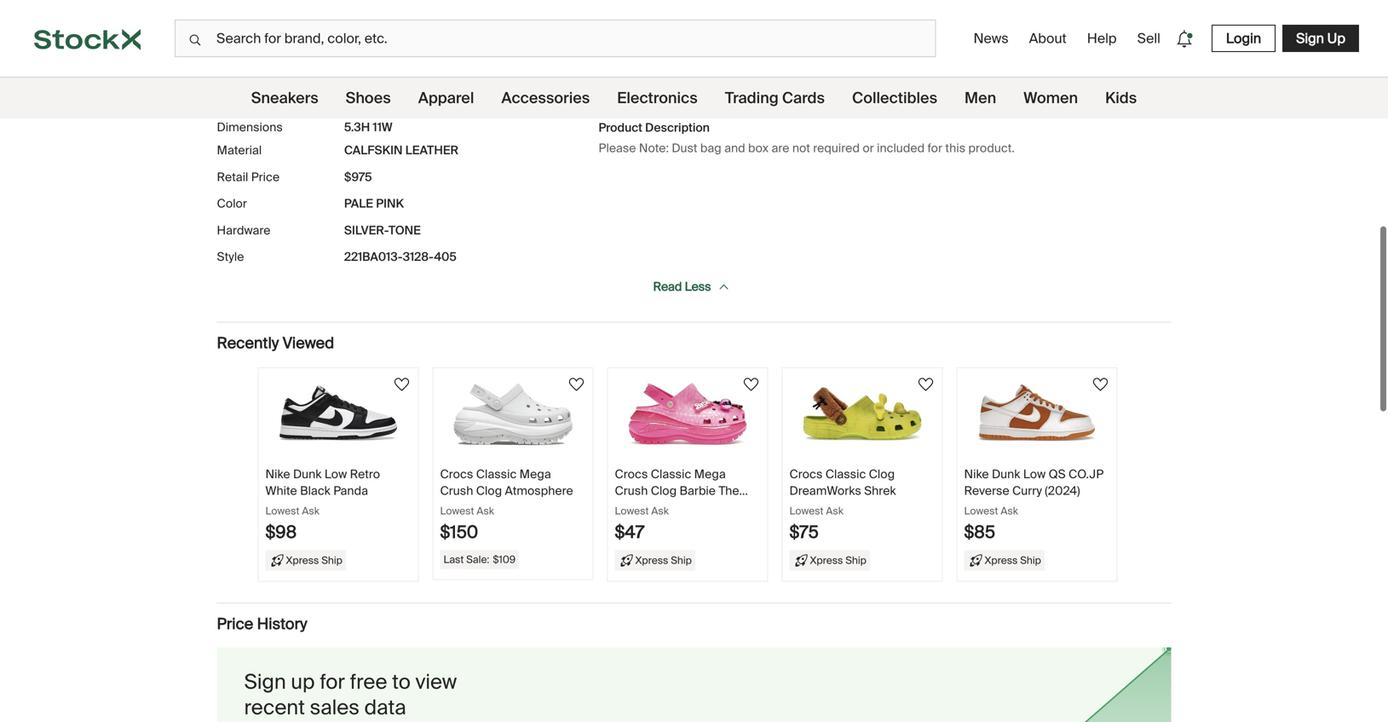 Task type: locate. For each thing, give the bounding box(es) containing it.
1 vertical spatial price
[[217, 607, 253, 626]]

low
[[325, 459, 347, 475], [1024, 459, 1046, 475]]

2 horizontal spatial clog
[[869, 459, 895, 475]]

crocs for $150
[[440, 459, 473, 475]]

follow image for $75
[[916, 367, 936, 387]]

0 horizontal spatial mega
[[520, 459, 551, 475]]

0 horizontal spatial product
[[217, 77, 273, 97]]

crush for electric
[[615, 475, 648, 491]]

2 xpress ship from the left
[[635, 546, 692, 559]]

read less
[[653, 271, 711, 287]]

xpress ship
[[286, 546, 343, 559], [635, 546, 692, 559], [810, 546, 867, 559], [985, 546, 1042, 559]]

required
[[813, 133, 860, 148]]

1 vertical spatial pink
[[696, 492, 719, 507]]

sign inside button
[[1297, 29, 1325, 47]]

1 vertical spatial for
[[320, 661, 345, 687]]

2 nike from the left
[[965, 459, 989, 475]]

xpress ship down $98
[[286, 546, 343, 559]]

classic inside crocs classic mega crush clog atmosphere lowest ask $150
[[476, 459, 517, 475]]

ship
[[322, 546, 343, 559], [671, 546, 692, 559], [846, 546, 867, 559], [1021, 546, 1042, 559]]

crush
[[440, 475, 473, 491], [615, 475, 648, 491]]

1 horizontal spatial crush
[[615, 475, 648, 491]]

xpress ship down $75
[[810, 546, 867, 559]]

1 ship from the left
[[322, 546, 343, 559]]

3 ask from the left
[[652, 497, 669, 510]]

product.
[[969, 133, 1015, 148]]

clog inside crocs classic clog dreamworks shrek lowest ask $75
[[869, 459, 895, 475]]

3 ship from the left
[[846, 546, 867, 559]]

2 ask from the left
[[477, 497, 494, 510]]

5 lowest from the left
[[965, 497, 999, 510]]

1 crush from the left
[[440, 475, 473, 491]]

shoes
[[346, 88, 391, 108]]

sale: left $491
[[641, 16, 664, 29]]

1 horizontal spatial pink
[[696, 492, 719, 507]]

clog up electric
[[651, 475, 677, 491]]

1 nike from the left
[[266, 459, 290, 475]]

5.3h
[[344, 112, 370, 127]]

recently viewed
[[217, 326, 334, 345]]

sale: up cards
[[816, 16, 839, 29]]

4 follow image from the left
[[1091, 367, 1111, 387]]

0 horizontal spatial crocs
[[440, 459, 473, 475]]

for right up
[[320, 661, 345, 687]]

note:
[[639, 133, 669, 148]]

xpress down $75
[[810, 546, 843, 559]]

2 horizontal spatial crocs
[[790, 459, 823, 475]]

last up cards
[[793, 16, 813, 29]]

xpress for $98
[[286, 546, 319, 559]]

pink inside crocs classic mega crush clog barbie the movie electric pink
[[696, 492, 719, 507]]

2 horizontal spatial classic
[[826, 459, 866, 475]]

ask down curry on the bottom of the page
[[1001, 497, 1019, 510]]

ship down nike dunk low qs co.jp reverse curry (2024) lowest ask $85
[[1021, 546, 1042, 559]]

2 xpress from the left
[[635, 546, 669, 559]]

nike inside the nike dunk low retro white black panda lowest ask $98
[[266, 459, 290, 475]]

1 vertical spatial sign
[[244, 661, 286, 687]]

lowest inside nike dunk low qs co.jp reverse curry (2024) lowest ask $85
[[965, 497, 999, 510]]

classic up the barbie
[[651, 459, 692, 475]]

the
[[719, 475, 740, 491]]

follow image
[[392, 367, 412, 387]]

last sale: -- up cards
[[793, 16, 851, 29]]

1 horizontal spatial for
[[928, 133, 943, 148]]

crush up $150
[[440, 475, 473, 491]]

low up panda
[[325, 459, 347, 475]]

lowest down white at bottom left
[[266, 497, 300, 510]]

recent
[[244, 687, 305, 713]]

1 horizontal spatial crocs
[[615, 459, 648, 475]]

lowest down reverse
[[965, 497, 999, 510]]

crocs inside crocs classic mega crush clog atmosphere lowest ask $150
[[440, 459, 473, 475]]

0 horizontal spatial nike
[[266, 459, 290, 475]]

price right retail
[[251, 162, 280, 177]]

retro
[[350, 459, 380, 475]]

0 horizontal spatial sign
[[244, 661, 286, 687]]

Search... search field
[[175, 20, 936, 57]]

sell link
[[1131, 23, 1168, 54]]

dunk up black at the bottom left of page
[[293, 459, 322, 475]]

are
[[772, 133, 790, 148]]

lowest up $150
[[440, 497, 474, 510]]

help link
[[1081, 23, 1124, 54]]

not
[[793, 133, 811, 148]]

3 lowest from the left
[[615, 497, 649, 510]]

clog left atmosphere
[[476, 475, 502, 491]]

pink down the barbie
[[696, 492, 719, 507]]

men
[[965, 88, 997, 108]]

dunk up reverse
[[992, 459, 1021, 475]]

xpress ship for $98
[[286, 546, 343, 559]]

pink up silver-tone
[[376, 188, 404, 204]]

nike inside nike dunk low qs co.jp reverse curry (2024) lowest ask $85
[[965, 459, 989, 475]]

sign up for free to view recent sales data
[[244, 661, 457, 713]]

3 classic from the left
[[826, 459, 866, 475]]

2 lowest from the left
[[440, 497, 474, 510]]

1 xpress ship from the left
[[286, 546, 343, 559]]

0 horizontal spatial crush
[[440, 475, 473, 491]]

dunk for $98
[[293, 459, 322, 475]]

low inside nike dunk low qs co.jp reverse curry (2024) lowest ask $85
[[1024, 459, 1046, 475]]

mega inside crocs classic mega crush clog atmosphere lowest ask $150
[[520, 459, 551, 475]]

crocs up $150
[[440, 459, 473, 475]]

nike for $98
[[266, 459, 290, 475]]

classic up atmosphere
[[476, 459, 517, 475]]

sale:
[[292, 16, 315, 29], [466, 16, 490, 29], [641, 16, 664, 29], [816, 16, 839, 29], [466, 545, 490, 558]]

nike up white at bottom left
[[266, 459, 290, 475]]

4 ask from the left
[[826, 497, 844, 510]]

0 horizontal spatial for
[[320, 661, 345, 687]]

ask inside the nike dunk low retro white black panda lowest ask $98
[[302, 497, 320, 510]]

$47
[[615, 514, 645, 536]]

mega up the barbie
[[694, 459, 726, 475]]

cards
[[782, 88, 825, 108]]

1 horizontal spatial last sale: --
[[444, 16, 501, 29]]

collectibles link
[[852, 78, 938, 118]]

1 crocs from the left
[[440, 459, 473, 475]]

mega inside crocs classic mega crush clog barbie the movie electric pink
[[694, 459, 726, 475]]

2 crush from the left
[[615, 475, 648, 491]]

2 mega from the left
[[694, 459, 726, 475]]

price left history
[[217, 607, 253, 626]]

0 vertical spatial sign
[[1297, 29, 1325, 47]]

xpress ship down $85
[[985, 546, 1042, 559]]

sell
[[1138, 29, 1161, 47]]

sign
[[1297, 29, 1325, 47], [244, 661, 286, 687]]

xpress down $47
[[635, 546, 669, 559]]

1 horizontal spatial sign
[[1297, 29, 1325, 47]]

2 low from the left
[[1024, 459, 1046, 475]]

ask right movie
[[652, 497, 669, 510]]

0 horizontal spatial classic
[[476, 459, 517, 475]]

trading cards
[[725, 88, 825, 108]]

price history
[[217, 607, 307, 626]]

product up dimensions
[[217, 77, 273, 97]]

sale: up apparel
[[466, 16, 490, 29]]

xpress ship down lowest ask $47
[[635, 546, 692, 559]]

0 horizontal spatial dunk
[[293, 459, 322, 475]]

ask inside crocs classic clog dreamworks shrek lowest ask $75
[[826, 497, 844, 510]]

curry
[[1013, 475, 1042, 491]]

low for $98
[[325, 459, 347, 475]]

last sale: -- up apparel link
[[444, 16, 501, 29]]

low inside the nike dunk low retro white black panda lowest ask $98
[[325, 459, 347, 475]]

1 horizontal spatial product
[[599, 112, 643, 128]]

crush inside crocs classic mega crush clog barbie the movie electric pink
[[615, 475, 648, 491]]

2 - from the left
[[322, 16, 327, 29]]

included
[[877, 133, 925, 148]]

nike
[[266, 459, 290, 475], [965, 459, 989, 475]]

nike for ask
[[965, 459, 989, 475]]

crocs inside crocs classic mega crush clog barbie the movie electric pink
[[615, 459, 648, 475]]

hardware
[[217, 215, 271, 231]]

women link
[[1024, 78, 1078, 118]]

white
[[266, 475, 297, 491]]

2 dunk from the left
[[992, 459, 1021, 475]]

0 horizontal spatial last sale: --
[[269, 16, 327, 29]]

crocs
[[440, 459, 473, 475], [615, 459, 648, 475], [790, 459, 823, 475]]

(2024)
[[1045, 475, 1081, 491]]

accessories link
[[502, 78, 590, 118]]

ask up $150
[[477, 497, 494, 510]]

ship for $85
[[1021, 546, 1042, 559]]

1 ask from the left
[[302, 497, 320, 510]]

ask inside crocs classic mega crush clog atmosphere lowest ask $150
[[477, 497, 494, 510]]

xpress down $98
[[286, 546, 319, 559]]

0 horizontal spatial clog
[[476, 475, 502, 491]]

mega up atmosphere
[[520, 459, 551, 475]]

crush inside crocs classic mega crush clog atmosphere lowest ask $150
[[440, 475, 473, 491]]

up
[[1328, 29, 1346, 47]]

crocs for electric
[[615, 459, 648, 475]]

1 horizontal spatial nike
[[965, 459, 989, 475]]

1 follow image from the left
[[566, 367, 587, 387]]

xpress ship for $75
[[810, 546, 867, 559]]

nike dunk low qs co.jp reverse curry (2024) image
[[978, 374, 1097, 438]]

$109
[[493, 545, 516, 558]]

clog up shrek
[[869, 459, 895, 475]]

1 horizontal spatial mega
[[694, 459, 726, 475]]

1 horizontal spatial classic
[[651, 459, 692, 475]]

1 horizontal spatial low
[[1024, 459, 1046, 475]]

ask down dreamworks on the bottom right of page
[[826, 497, 844, 510]]

$85
[[965, 514, 996, 536]]

crocs classic clog dreamworks shrek image
[[803, 374, 922, 438]]

1 mega from the left
[[520, 459, 551, 475]]

for
[[928, 133, 943, 148], [320, 661, 345, 687]]

lowest inside crocs classic clog dreamworks shrek lowest ask $75
[[790, 497, 824, 510]]

nike dunk low retro white black panda lowest ask $98
[[266, 459, 380, 536]]

3 xpress from the left
[[810, 546, 843, 559]]

4 xpress ship from the left
[[985, 546, 1042, 559]]

clog inside crocs classic mega crush clog barbie the movie electric pink
[[651, 475, 677, 491]]

2 ship from the left
[[671, 546, 692, 559]]

2 classic from the left
[[651, 459, 692, 475]]

product inside product description please note: dust bag and box are not required or included for this product.
[[599, 112, 643, 128]]

221ba013-3128-405
[[344, 241, 457, 257]]

ship down the nike dunk low retro white black panda lowest ask $98
[[322, 546, 343, 559]]

xpress
[[286, 546, 319, 559], [635, 546, 669, 559], [810, 546, 843, 559], [985, 546, 1018, 559]]

ship down crocs classic clog dreamworks shrek lowest ask $75
[[846, 546, 867, 559]]

4 xpress from the left
[[985, 546, 1018, 559]]

1 dunk from the left
[[293, 459, 322, 475]]

sneakers link
[[251, 78, 319, 118]]

classic for $150
[[476, 459, 517, 475]]

for left this
[[928, 133, 943, 148]]

1 vertical spatial product
[[599, 112, 643, 128]]

lowest inside the nike dunk low retro white black panda lowest ask $98
[[266, 497, 300, 510]]

classic for electric
[[651, 459, 692, 475]]

dunk
[[293, 459, 322, 475], [992, 459, 1021, 475]]

clog for electric
[[651, 475, 677, 491]]

2 horizontal spatial last sale: --
[[793, 16, 851, 29]]

1 xpress from the left
[[286, 546, 319, 559]]

pale pink
[[344, 188, 404, 204]]

crocs up movie
[[615, 459, 648, 475]]

reverse
[[965, 475, 1010, 491]]

product up please
[[599, 112, 643, 128]]

dunk inside the nike dunk low retro white black panda lowest ask $98
[[293, 459, 322, 475]]

0 horizontal spatial pink
[[376, 188, 404, 204]]

stockx logo image
[[34, 29, 141, 50]]

2 last sale: -- from the left
[[444, 16, 501, 29]]

2 crocs from the left
[[615, 459, 648, 475]]

0 horizontal spatial low
[[325, 459, 347, 475]]

nike up reverse
[[965, 459, 989, 475]]

lowest
[[266, 497, 300, 510], [440, 497, 474, 510], [615, 497, 649, 510], [790, 497, 824, 510], [965, 497, 999, 510]]

1 classic from the left
[[476, 459, 517, 475]]

0 vertical spatial pink
[[376, 188, 404, 204]]

follow image
[[566, 367, 587, 387], [741, 367, 762, 387], [916, 367, 936, 387], [1091, 367, 1111, 387]]

low for ask
[[1024, 459, 1046, 475]]

ask down black at the bottom left of page
[[302, 497, 320, 510]]

-
[[318, 16, 322, 29], [322, 16, 327, 29], [493, 16, 497, 29], [497, 16, 501, 29], [843, 16, 847, 29], [847, 16, 851, 29]]

accessories
[[502, 88, 590, 108]]

1 low from the left
[[325, 459, 347, 475]]

0 vertical spatial product
[[217, 77, 273, 97]]

lowest up $75
[[790, 497, 824, 510]]

classic inside crocs classic mega crush clog barbie the movie electric pink
[[651, 459, 692, 475]]

0 vertical spatial price
[[251, 162, 280, 177]]

mega for $150
[[520, 459, 551, 475]]

4 - from the left
[[497, 16, 501, 29]]

xpress ship for $85
[[985, 546, 1042, 559]]

1 horizontal spatial clog
[[651, 475, 677, 491]]

low up curry on the bottom of the page
[[1024, 459, 1046, 475]]

ship down electric
[[671, 546, 692, 559]]

4 ship from the left
[[1021, 546, 1042, 559]]

3 follow image from the left
[[916, 367, 936, 387]]

4 lowest from the left
[[790, 497, 824, 510]]

1 lowest from the left
[[266, 497, 300, 510]]

free
[[350, 661, 387, 687]]

classic up dreamworks on the bottom right of page
[[826, 459, 866, 475]]

3 crocs from the left
[[790, 459, 823, 475]]

221ba013-
[[344, 241, 403, 257]]

crocs classic mega crush clog atmosphere image
[[453, 374, 573, 438]]

sign inside sign up for free to view recent sales data
[[244, 661, 286, 687]]

sign for sign up for free to view recent sales data
[[244, 661, 286, 687]]

3 xpress ship from the left
[[810, 546, 867, 559]]

crocs up dreamworks on the bottom right of page
[[790, 459, 823, 475]]

lowest up $47
[[615, 497, 649, 510]]

recently
[[217, 326, 279, 345]]

mega for electric
[[694, 459, 726, 475]]

electronics
[[617, 88, 698, 108]]

5 ask from the left
[[1001, 497, 1019, 510]]

classic
[[476, 459, 517, 475], [651, 459, 692, 475], [826, 459, 866, 475]]

clog inside crocs classic mega crush clog atmosphere lowest ask $150
[[476, 475, 502, 491]]

0 vertical spatial for
[[928, 133, 943, 148]]

xpress down $85
[[985, 546, 1018, 559]]

style
[[217, 241, 244, 257]]

crush up movie
[[615, 475, 648, 491]]

1 horizontal spatial dunk
[[992, 459, 1021, 475]]

dunk inside nike dunk low qs co.jp reverse curry (2024) lowest ask $85
[[992, 459, 1021, 475]]

this
[[946, 133, 966, 148]]

last sale: -- up details
[[269, 16, 327, 29]]

ask inside lowest ask $47
[[652, 497, 669, 510]]

clog
[[869, 459, 895, 475], [476, 475, 502, 491], [651, 475, 677, 491]]



Task type: describe. For each thing, give the bounding box(es) containing it.
history
[[257, 607, 307, 626]]

$491
[[668, 16, 690, 29]]

electric
[[651, 492, 693, 507]]

please
[[599, 133, 636, 148]]

lowest ask $47
[[615, 497, 669, 536]]

retail
[[217, 162, 248, 177]]

pale
[[344, 188, 373, 204]]

less
[[685, 271, 711, 287]]

5 - from the left
[[843, 16, 847, 29]]

apparel
[[418, 88, 474, 108]]

last down $150
[[444, 545, 464, 558]]

dreamworks
[[790, 475, 862, 491]]

ship for $47
[[671, 546, 692, 559]]

ship for $75
[[846, 546, 867, 559]]

bag
[[701, 133, 722, 148]]

panda
[[333, 475, 368, 491]]

kids link
[[1106, 78, 1137, 118]]

co.jp
[[1069, 459, 1104, 475]]

1 last sale: -- from the left
[[269, 16, 327, 29]]

login button
[[1212, 25, 1276, 52]]

405
[[434, 241, 457, 257]]

11w
[[373, 112, 393, 127]]

1 - from the left
[[318, 16, 322, 29]]

product for product description please note: dust bag and box are not required or included for this product.
[[599, 112, 643, 128]]

xpress for $47
[[635, 546, 669, 559]]

sign up
[[1297, 29, 1346, 47]]

last left $491
[[618, 16, 639, 29]]

ask inside nike dunk low qs co.jp reverse curry (2024) lowest ask $85
[[1001, 497, 1019, 510]]

box
[[748, 133, 769, 148]]

or
[[863, 133, 874, 148]]

crocs classic mega crush clog barbie the movie electric pink
[[615, 459, 740, 507]]

dunk for ask
[[992, 459, 1021, 475]]

sales
[[310, 687, 360, 713]]

3 - from the left
[[493, 16, 497, 29]]

crocs classic clog dreamworks shrek lowest ask $75
[[790, 459, 896, 536]]

news
[[974, 29, 1009, 47]]

crocs classic mega crush clog barbie the movie electric pink image
[[628, 374, 748, 438]]

color
[[217, 188, 247, 204]]

stockx logo link
[[0, 0, 175, 77]]

xpress ship for $47
[[635, 546, 692, 559]]

men link
[[965, 78, 997, 118]]

ship for $98
[[322, 546, 343, 559]]

barbie
[[680, 475, 716, 491]]

clog for $150
[[476, 475, 502, 491]]

last sale: $491
[[618, 16, 690, 29]]

calfskin leather
[[344, 135, 459, 151]]

movie
[[615, 492, 648, 507]]

sneakers
[[251, 88, 319, 108]]

last sale: $109
[[444, 545, 516, 558]]

sign for sign up
[[1297, 29, 1325, 47]]

nike dunk low qs co.jp reverse curry (2024) lowest ask $85
[[965, 459, 1104, 536]]

trading cards link
[[725, 78, 825, 118]]

follow image for (2024)
[[1091, 367, 1111, 387]]

apparel link
[[418, 78, 474, 118]]

6 - from the left
[[847, 16, 851, 29]]

sale: left $109
[[466, 545, 490, 558]]

help
[[1087, 29, 1117, 47]]

$75
[[790, 514, 819, 536]]

silver-tone
[[344, 215, 421, 231]]

electronics link
[[617, 78, 698, 118]]

dust
[[672, 133, 698, 148]]

sign up button
[[1283, 25, 1360, 52]]

shrek
[[864, 475, 896, 491]]

read
[[653, 271, 682, 287]]

black
[[300, 475, 331, 491]]

3128-
[[403, 241, 434, 257]]

5.3h 11w
[[344, 112, 393, 127]]

description
[[645, 112, 710, 128]]

classic inside crocs classic clog dreamworks shrek lowest ask $75
[[826, 459, 866, 475]]

last up product details
[[269, 16, 289, 29]]

women
[[1024, 88, 1078, 108]]

last up apparel
[[444, 16, 464, 29]]

about link
[[1023, 23, 1074, 54]]

qs
[[1049, 459, 1066, 475]]

kids
[[1106, 88, 1137, 108]]

lowest inside lowest ask $47
[[615, 497, 649, 510]]

for inside product description please note: dust bag and box are not required or included for this product.
[[928, 133, 943, 148]]

crocs classic mega crush clog atmosphere lowest ask $150
[[440, 459, 573, 536]]

product for product details
[[217, 77, 273, 97]]

login
[[1227, 29, 1262, 47]]

data
[[364, 687, 406, 713]]

2 follow image from the left
[[741, 367, 762, 387]]

$98
[[266, 514, 297, 536]]

collectibles
[[852, 88, 938, 108]]

news link
[[967, 23, 1016, 54]]

to
[[392, 661, 411, 687]]

tone
[[389, 215, 421, 231]]

silver-
[[344, 215, 389, 231]]

xpress for $75
[[810, 546, 843, 559]]

leather
[[406, 135, 459, 151]]

nike dunk low retro white black panda image
[[279, 374, 398, 438]]

product category switcher element
[[0, 78, 1389, 118]]

$975
[[344, 162, 372, 177]]

follow image for ask
[[566, 367, 587, 387]]

and
[[725, 133, 746, 148]]

notification unread icon image
[[1173, 27, 1197, 51]]

about
[[1029, 29, 1067, 47]]

crocs inside crocs classic clog dreamworks shrek lowest ask $75
[[790, 459, 823, 475]]

3 last sale: -- from the left
[[793, 16, 851, 29]]

trading
[[725, 88, 779, 108]]

crush for $150
[[440, 475, 473, 491]]

viewed
[[283, 326, 334, 345]]

for inside sign up for free to view recent sales data
[[320, 661, 345, 687]]

product description please note: dust bag and box are not required or included for this product.
[[599, 112, 1015, 148]]

sale: up details
[[292, 16, 315, 29]]

product details
[[217, 77, 326, 97]]

read less button
[[648, 265, 735, 294]]

$150
[[440, 514, 478, 536]]

xpress for $85
[[985, 546, 1018, 559]]

lowest inside crocs classic mega crush clog atmosphere lowest ask $150
[[440, 497, 474, 510]]

view
[[416, 661, 457, 687]]



Task type: vqa. For each thing, say whether or not it's contained in the screenshot.


